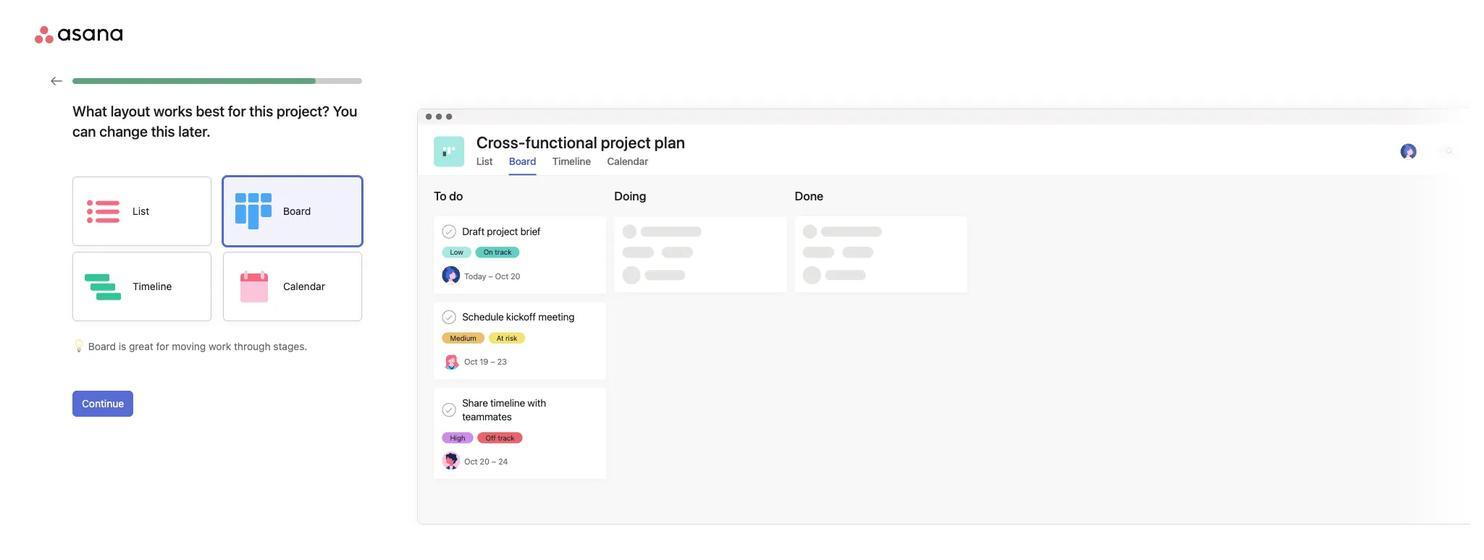 Task type: locate. For each thing, give the bounding box(es) containing it.
20 down on track
[[511, 272, 520, 281]]

asana image
[[35, 26, 123, 43]]

this
[[249, 103, 273, 120]]

0 horizontal spatial timeline
[[133, 280, 172, 293]]

0 vertical spatial track
[[495, 248, 512, 257]]

calendar down project plan
[[607, 156, 648, 167]]

– right the 19
[[491, 357, 495, 366]]

high
[[450, 434, 465, 442]]

can
[[72, 123, 96, 140]]

0 vertical spatial –
[[489, 272, 493, 281]]

– left 24
[[492, 457, 496, 466]]

timeline down cross-functional project plan
[[552, 156, 591, 167]]

– for share
[[492, 457, 496, 466]]

stages.
[[273, 340, 307, 353]]

–
[[489, 272, 493, 281], [491, 357, 495, 366], [492, 457, 496, 466]]

list
[[477, 156, 493, 167], [133, 205, 149, 217]]

for left "this"
[[228, 103, 246, 120]]

0 vertical spatial board
[[509, 156, 536, 167]]

1 vertical spatial timeline
[[133, 280, 172, 293]]

20
[[511, 272, 520, 281], [480, 457, 490, 466]]

today – oct 20
[[464, 272, 520, 281]]

track right on
[[495, 248, 512, 257]]

20 left 24
[[480, 457, 490, 466]]

off
[[486, 434, 496, 442]]

0 horizontal spatial list
[[133, 205, 149, 217]]

1 vertical spatial board
[[283, 205, 311, 217]]

1 horizontal spatial 20
[[511, 272, 520, 281]]

1 horizontal spatial board
[[283, 205, 311, 217]]

work
[[209, 340, 231, 353]]

0 horizontal spatial calendar
[[283, 280, 325, 293]]

0 vertical spatial for
[[228, 103, 246, 120]]

💡
[[72, 340, 85, 353]]

is
[[119, 340, 126, 353]]

medium
[[450, 334, 476, 342]]

1 vertical spatial 20
[[480, 457, 490, 466]]

with
[[528, 397, 546, 409]]

on
[[484, 248, 493, 257]]

1 horizontal spatial timeline
[[552, 156, 591, 167]]

1 vertical spatial –
[[491, 357, 495, 366]]

1 horizontal spatial calendar
[[607, 156, 648, 167]]

cross-
[[477, 133, 526, 152]]

2 vertical spatial board
[[88, 340, 116, 353]]

track for project
[[495, 248, 512, 257]]

track
[[495, 248, 512, 257], [498, 434, 515, 442]]

doing
[[614, 189, 646, 203]]

1 vertical spatial oct
[[464, 357, 478, 366]]

1 vertical spatial for
[[156, 340, 169, 353]]

what layout works best for this project? you can change this later.
[[72, 103, 357, 140]]

0 vertical spatial 20
[[511, 272, 520, 281]]

timeline
[[552, 156, 591, 167], [133, 280, 172, 293]]

calendar
[[607, 156, 648, 167], [283, 280, 325, 293]]

1 vertical spatial track
[[498, 434, 515, 442]]

19
[[480, 357, 488, 366]]

for right great
[[156, 340, 169, 353]]

2 vertical spatial –
[[492, 457, 496, 466]]

meeting
[[538, 311, 575, 323]]

board
[[509, 156, 536, 167], [283, 205, 311, 217], [88, 340, 116, 353]]

oct 19 – 23
[[464, 357, 507, 366]]

0 horizontal spatial 20
[[480, 457, 490, 466]]

done
[[795, 189, 824, 203]]

share
[[462, 397, 488, 409]]

change
[[99, 123, 148, 140]]

boardmulticoloricon image
[[443, 145, 455, 158]]

track right off
[[498, 434, 515, 442]]

timeline up great
[[133, 280, 172, 293]]

through
[[234, 340, 271, 353]]

oct for schedule
[[464, 357, 478, 366]]

oct down on track
[[495, 272, 509, 281]]

1 vertical spatial list
[[133, 205, 149, 217]]

0 horizontal spatial for
[[156, 340, 169, 353]]

at
[[497, 334, 504, 342]]

24
[[498, 457, 508, 466]]

oct
[[495, 272, 509, 281], [464, 357, 478, 366], [464, 457, 478, 466]]

– right today
[[489, 272, 493, 281]]

for
[[228, 103, 246, 120], [156, 340, 169, 353]]

oct for share
[[464, 457, 478, 466]]

layout
[[111, 103, 150, 120]]

low
[[450, 248, 463, 257]]

for inside the what layout works best for this project? you can change this later.
[[228, 103, 246, 120]]

teammates
[[462, 411, 512, 423]]

oct down high
[[464, 457, 478, 466]]

brief
[[521, 226, 541, 237]]

2 vertical spatial oct
[[464, 457, 478, 466]]

1 horizontal spatial list
[[477, 156, 493, 167]]

1 horizontal spatial for
[[228, 103, 246, 120]]

cross-functional project plan
[[477, 133, 685, 152]]

to do
[[434, 189, 463, 203]]

calendar up stages. on the left of the page
[[283, 280, 325, 293]]

oct left the 19
[[464, 357, 478, 366]]



Task type: describe. For each thing, give the bounding box(es) containing it.
0 vertical spatial list
[[477, 156, 493, 167]]

project
[[487, 226, 518, 237]]

best
[[196, 103, 225, 120]]

2 horizontal spatial board
[[509, 156, 536, 167]]

1 vertical spatial calendar
[[283, 280, 325, 293]]

track for timeline
[[498, 434, 515, 442]]

kickoff
[[506, 311, 536, 323]]

for for best
[[228, 103, 246, 120]]

great
[[129, 340, 153, 353]]

at risk
[[497, 334, 517, 342]]

0 vertical spatial timeline
[[552, 156, 591, 167]]

project plan
[[601, 133, 685, 152]]

functional
[[526, 133, 597, 152]]

oct 20 – 24
[[464, 457, 508, 466]]

0 vertical spatial oct
[[495, 272, 509, 281]]

23
[[497, 357, 507, 366]]

today
[[464, 272, 486, 281]]

schedule kickoff meeting
[[462, 311, 575, 323]]

go back image
[[51, 75, 62, 87]]

you
[[333, 103, 357, 120]]

continue button
[[72, 391, 133, 417]]

continue
[[82, 398, 124, 410]]

this later.
[[151, 123, 210, 140]]

share timeline with teammates
[[462, 397, 546, 423]]

what
[[72, 103, 107, 120]]

💡 board is great for moving work through stages.
[[72, 340, 307, 353]]

risk
[[506, 334, 517, 342]]

works
[[154, 103, 192, 120]]

– for schedule
[[491, 357, 495, 366]]

off track
[[486, 434, 515, 442]]

for for great
[[156, 340, 169, 353]]

draft
[[462, 226, 485, 237]]

on track
[[484, 248, 512, 257]]

timeline
[[490, 397, 525, 409]]

moving
[[172, 340, 206, 353]]

schedule
[[462, 311, 504, 323]]

0 vertical spatial calendar
[[607, 156, 648, 167]]

project?
[[277, 103, 330, 120]]

draft project brief
[[462, 226, 541, 237]]

0 horizontal spatial board
[[88, 340, 116, 353]]



Task type: vqa. For each thing, say whether or not it's contained in the screenshot.


